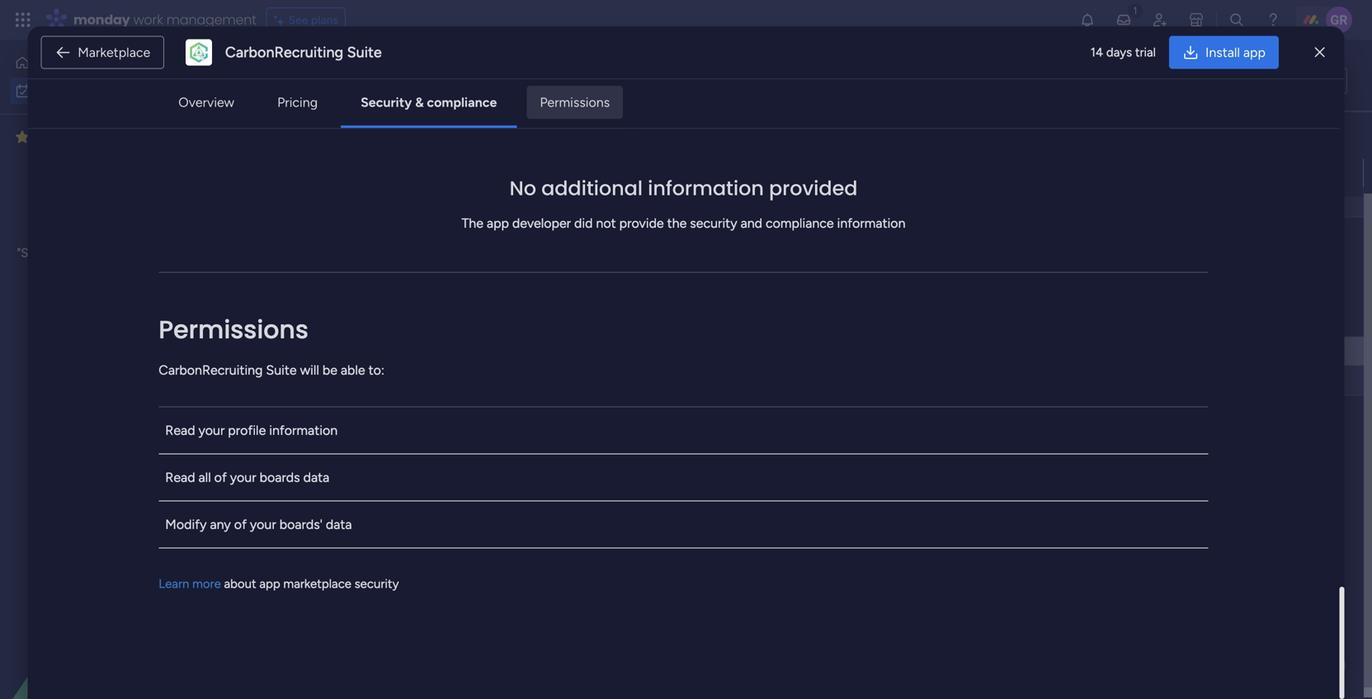 Task type: describe. For each thing, give the bounding box(es) containing it.
next
[[277, 429, 310, 450]]

no additional information provided
[[510, 174, 858, 202]]

no additional information provided image
[[593, 0, 774, 151]]

customize
[[617, 137, 673, 151]]

to
[[1294, 74, 1306, 88]]

security
[[361, 94, 412, 110]]

provided
[[769, 174, 858, 202]]

the
[[667, 215, 687, 231]]

read for read all of your boards data
[[165, 469, 195, 485]]

items inside without a date / 0 items
[[414, 553, 443, 567]]

see plans
[[289, 13, 338, 27]]

work
[[133, 10, 163, 29]]

be
[[323, 362, 337, 378]]

"star" any board so that you can easily access it later
[[17, 246, 194, 279]]

access
[[84, 264, 122, 279]]

developer
[[512, 215, 571, 231]]

learn more about app marketplace security
[[159, 576, 399, 591]]

plans
[[311, 13, 338, 27]]

0 inside without a date / 0 items
[[404, 553, 411, 567]]

overview button
[[165, 86, 248, 119]]

"star"
[[17, 246, 48, 260]]

about
[[224, 576, 256, 591]]

no
[[510, 174, 536, 202]]

greg robinson image
[[1326, 7, 1353, 33]]

add
[[279, 374, 300, 388]]

read all of your boards data
[[165, 469, 329, 485]]

0 vertical spatial your
[[198, 422, 225, 438]]

any for modify
[[210, 516, 231, 532]]

without
[[277, 548, 336, 569]]

overdue /
[[277, 132, 357, 153]]

pricing
[[277, 94, 318, 110]]

profile
[[228, 422, 266, 438]]

days
[[1107, 45, 1132, 60]]

home
[[36, 56, 68, 70]]

to-do
[[709, 168, 738, 181]]

carbonrecruiting suite
[[225, 43, 382, 61]]

see
[[289, 13, 308, 27]]

management
[[878, 168, 946, 182]]

project
[[838, 168, 875, 182]]

can
[[174, 246, 194, 260]]

all
[[198, 469, 211, 485]]

project management link
[[835, 159, 988, 187]]

pricing button
[[264, 86, 331, 119]]

not
[[596, 215, 616, 231]]

overview
[[179, 94, 234, 110]]

provide
[[619, 215, 664, 231]]

able
[[341, 362, 365, 378]]

week for this
[[311, 310, 350, 331]]

today /
[[277, 251, 339, 272]]

today
[[277, 251, 324, 272]]

project management
[[838, 168, 946, 182]]

+ add item
[[269, 374, 326, 388]]

list
[[1325, 74, 1340, 88]]

favorites
[[35, 129, 91, 145]]

item
[[303, 374, 326, 388]]

14 days trial
[[1091, 45, 1156, 60]]

without a date / 0 items
[[277, 548, 443, 569]]

read for read your profile information
[[165, 422, 195, 438]]

install app
[[1206, 45, 1266, 60]]

1 horizontal spatial information
[[648, 174, 764, 202]]

1 vertical spatial security
[[355, 576, 399, 591]]

permissions inside button
[[540, 94, 610, 110]]

my work
[[243, 62, 354, 99]]

invite members image
[[1152, 12, 1169, 28]]

it
[[125, 264, 133, 279]]

trial
[[1135, 45, 1156, 60]]

notifications image
[[1079, 12, 1096, 28]]

modify any of your boards' data
[[165, 516, 352, 532]]

favorites button
[[12, 123, 161, 151]]

carbonrecruiting for carbonrecruiting suite
[[225, 43, 343, 61]]

install app button
[[1169, 36, 1279, 69]]

data for modify any of your boards' data
[[326, 516, 352, 532]]

app for install
[[1244, 45, 1266, 60]]

/ up able on the left bottom
[[354, 310, 361, 331]]

home link
[[10, 50, 201, 76]]

search everything image
[[1229, 12, 1245, 28]]

work
[[288, 62, 354, 99]]

marketplace button
[[41, 36, 164, 69]]

do
[[1309, 74, 1322, 88]]

learn more link
[[159, 576, 221, 591]]

do
[[725, 168, 738, 181]]

boards'
[[280, 516, 323, 532]]

learn
[[159, 576, 189, 591]]

marketplace
[[78, 45, 150, 60]]

permissions button
[[527, 86, 623, 119]]

see plans button
[[266, 7, 346, 32]]

easily
[[50, 264, 81, 279]]

read your profile information
[[165, 422, 338, 438]]

1 image
[[1128, 1, 1143, 19]]

the
[[462, 215, 484, 231]]

boards
[[260, 469, 300, 485]]

carbonrecruiting suite will be able to:
[[159, 362, 385, 378]]

this week /
[[277, 310, 365, 331]]

0 horizontal spatial app
[[259, 576, 280, 591]]

will
[[300, 362, 319, 378]]

+
[[269, 374, 276, 388]]

/ right today
[[328, 251, 335, 272]]



Task type: locate. For each thing, give the bounding box(es) containing it.
data down 'later / 0 items' on the bottom left of the page
[[326, 516, 352, 532]]

0 vertical spatial security
[[690, 215, 737, 231]]

any for "star"
[[51, 246, 70, 260]]

0 vertical spatial read
[[165, 422, 195, 438]]

your left boards'
[[250, 516, 276, 532]]

/ right overdue
[[345, 132, 353, 153]]

1 horizontal spatial compliance
[[766, 215, 834, 231]]

0 vertical spatial any
[[51, 246, 70, 260]]

carbonrecruiting for carbonrecruiting suite will be able to:
[[159, 362, 263, 378]]

your left the boards
[[230, 469, 256, 485]]

read left profile
[[165, 422, 195, 438]]

14
[[1091, 45, 1104, 60]]

suite left will
[[266, 362, 297, 378]]

your for all
[[230, 469, 256, 485]]

1 vertical spatial suite
[[266, 362, 297, 378]]

week right next
[[314, 429, 353, 450]]

app right the
[[487, 215, 509, 231]]

of for any
[[234, 516, 247, 532]]

suite for carbonrecruiting suite will be able to:
[[266, 362, 297, 378]]

install
[[1206, 45, 1240, 60]]

items right later
[[340, 493, 369, 507]]

1 read from the top
[[165, 422, 195, 438]]

any
[[51, 246, 70, 260], [210, 516, 231, 532]]

suite up work
[[347, 43, 382, 61]]

compliance inside button
[[427, 94, 497, 110]]

data up 'later / 0 items' on the bottom left of the page
[[303, 469, 329, 485]]

items right date
[[414, 553, 443, 567]]

read
[[165, 422, 195, 438], [165, 469, 195, 485]]

1 vertical spatial 0
[[404, 553, 411, 567]]

1 vertical spatial your
[[230, 469, 256, 485]]

2 vertical spatial app
[[259, 576, 280, 591]]

suite for carbonrecruiting suite
[[347, 43, 382, 61]]

None search field
[[313, 130, 463, 157]]

0 inside 'later / 0 items'
[[330, 493, 337, 507]]

so
[[109, 246, 121, 260]]

1 horizontal spatial any
[[210, 516, 231, 532]]

your left profile
[[198, 422, 225, 438]]

0 vertical spatial suite
[[347, 43, 382, 61]]

0 horizontal spatial information
[[269, 422, 338, 438]]

1 horizontal spatial 0
[[404, 553, 411, 567]]

0 horizontal spatial items
[[340, 493, 369, 507]]

1 vertical spatial any
[[210, 516, 231, 532]]

home option
[[10, 50, 201, 76]]

1 vertical spatial data
[[326, 516, 352, 532]]

update feed image
[[1116, 12, 1132, 28]]

1 vertical spatial information
[[837, 215, 906, 231]]

your for any
[[250, 516, 276, 532]]

you
[[150, 246, 171, 260]]

the app developer did not provide the security and compliance information
[[462, 215, 906, 231]]

1 horizontal spatial of
[[234, 516, 247, 532]]

any inside the "star" any board so that you can easily access it later
[[51, 246, 70, 260]]

any up easily on the left of the page
[[51, 246, 70, 260]]

/ right date
[[392, 548, 400, 569]]

monday marketplace image
[[1188, 12, 1205, 28]]

&
[[415, 94, 424, 110]]

dapulse x slim image
[[1315, 43, 1325, 62]]

week right this
[[311, 310, 350, 331]]

later / 0 items
[[277, 489, 369, 510]]

that
[[124, 246, 147, 260]]

any right modify at the left bottom of page
[[210, 516, 231, 532]]

carbonrecruiting left +
[[159, 362, 263, 378]]

2 vertical spatial your
[[250, 516, 276, 532]]

permissions
[[540, 94, 610, 110], [159, 312, 309, 347]]

application logo image
[[186, 39, 212, 66]]

1 horizontal spatial suite
[[347, 43, 382, 61]]

/ right next
[[357, 429, 364, 450]]

0 vertical spatial information
[[648, 174, 764, 202]]

0 horizontal spatial of
[[214, 469, 227, 485]]

management
[[166, 10, 256, 29]]

/ right later
[[318, 489, 326, 510]]

more
[[192, 576, 221, 591]]

app inside button
[[1244, 45, 1266, 60]]

0 right date
[[404, 553, 411, 567]]

1 vertical spatial week
[[314, 429, 353, 450]]

suite
[[347, 43, 382, 61], [266, 362, 297, 378]]

compliance down provided
[[766, 215, 834, 231]]

0 vertical spatial week
[[311, 310, 350, 331]]

a
[[340, 548, 350, 569]]

compliance right &
[[427, 94, 497, 110]]

1 vertical spatial app
[[487, 215, 509, 231]]

security & compliance
[[361, 94, 497, 110]]

2 vertical spatial information
[[269, 422, 338, 438]]

security & compliance button
[[348, 86, 510, 119]]

later
[[136, 264, 160, 279]]

monday work management
[[73, 10, 256, 29]]

1 horizontal spatial permissions
[[540, 94, 610, 110]]

lottie animation element
[[0, 532, 210, 699]]

of down read all of your boards data
[[234, 516, 247, 532]]

next week /
[[277, 429, 368, 450]]

Filter dashboard by text search field
[[313, 130, 463, 157]]

0 vertical spatial data
[[303, 469, 329, 485]]

of for all
[[214, 469, 227, 485]]

information
[[648, 174, 764, 202], [837, 215, 906, 231], [269, 422, 338, 438]]

information down + add item
[[269, 422, 338, 438]]

help image
[[1265, 12, 1282, 28]]

select product image
[[15, 12, 31, 28]]

1 vertical spatial of
[[234, 516, 247, 532]]

2 horizontal spatial app
[[1244, 45, 1266, 60]]

additional
[[541, 174, 643, 202]]

information down project
[[837, 215, 906, 231]]

marketplace
[[283, 576, 352, 591]]

0 horizontal spatial suite
[[266, 362, 297, 378]]

0 horizontal spatial any
[[51, 246, 70, 260]]

1 vertical spatial items
[[414, 553, 443, 567]]

read left the all
[[165, 469, 195, 485]]

date
[[354, 548, 388, 569]]

carbonrecruiting
[[225, 43, 343, 61], [159, 362, 263, 378]]

v2 star 2 image
[[16, 127, 29, 147]]

0 vertical spatial carbonrecruiting
[[225, 43, 343, 61]]

1 horizontal spatial items
[[414, 553, 443, 567]]

permissions up customize button
[[540, 94, 610, 110]]

security
[[690, 215, 737, 231], [355, 576, 399, 591]]

overdue
[[277, 132, 341, 153]]

monday
[[73, 10, 130, 29]]

app right about
[[259, 576, 280, 591]]

items inside 'later / 0 items'
[[340, 493, 369, 507]]

0 horizontal spatial 0
[[330, 493, 337, 507]]

app for the
[[487, 215, 509, 231]]

0 vertical spatial permissions
[[540, 94, 610, 110]]

app right install
[[1244, 45, 1266, 60]]

2 read from the top
[[165, 469, 195, 485]]

information up the app developer did not provide the security and compliance information
[[648, 174, 764, 202]]

1 vertical spatial permissions
[[159, 312, 309, 347]]

board
[[73, 246, 105, 260]]

1 horizontal spatial security
[[690, 215, 737, 231]]

2 horizontal spatial information
[[837, 215, 906, 231]]

and
[[741, 215, 763, 231]]

1 vertical spatial compliance
[[766, 215, 834, 231]]

0 vertical spatial compliance
[[427, 94, 497, 110]]

modify
[[165, 516, 207, 532]]

0 horizontal spatial security
[[355, 576, 399, 591]]

my
[[243, 62, 281, 99]]

security down date
[[355, 576, 399, 591]]

/
[[345, 132, 353, 153], [328, 251, 335, 272], [354, 310, 361, 331], [357, 429, 364, 450], [318, 489, 326, 510], [392, 548, 400, 569]]

of right the all
[[214, 469, 227, 485]]

week for next
[[314, 429, 353, 450]]

items
[[340, 493, 369, 507], [414, 553, 443, 567]]

app
[[1244, 45, 1266, 60], [487, 215, 509, 231], [259, 576, 280, 591]]

0 right later
[[330, 493, 337, 507]]

to:
[[369, 362, 385, 378]]

did
[[574, 215, 593, 231]]

to-
[[709, 168, 725, 181]]

0 vertical spatial app
[[1244, 45, 1266, 60]]

lottie animation image
[[0, 532, 210, 699]]

data for read all of your boards data
[[303, 469, 329, 485]]

week
[[311, 310, 350, 331], [314, 429, 353, 450]]

permissions up the carbonrecruiting suite will be able to:
[[159, 312, 309, 347]]

0
[[330, 493, 337, 507], [404, 553, 411, 567]]

1 horizontal spatial app
[[487, 215, 509, 231]]

1 vertical spatial read
[[165, 469, 195, 485]]

this
[[277, 310, 307, 331]]

to do list button
[[1263, 68, 1348, 94]]

0 horizontal spatial permissions
[[159, 312, 309, 347]]

data
[[303, 469, 329, 485], [326, 516, 352, 532]]

1 vertical spatial carbonrecruiting
[[159, 362, 263, 378]]

0 vertical spatial of
[[214, 469, 227, 485]]

security right the
[[690, 215, 737, 231]]

0 vertical spatial items
[[340, 493, 369, 507]]

customize button
[[591, 130, 679, 157]]

0 vertical spatial 0
[[330, 493, 337, 507]]

your
[[198, 422, 225, 438], [230, 469, 256, 485], [250, 516, 276, 532]]

0 horizontal spatial compliance
[[427, 94, 497, 110]]

later
[[277, 489, 314, 510]]

to do list
[[1294, 74, 1340, 88]]

carbonrecruiting up my work
[[225, 43, 343, 61]]



Task type: vqa. For each thing, say whether or not it's contained in the screenshot.
So
yes



